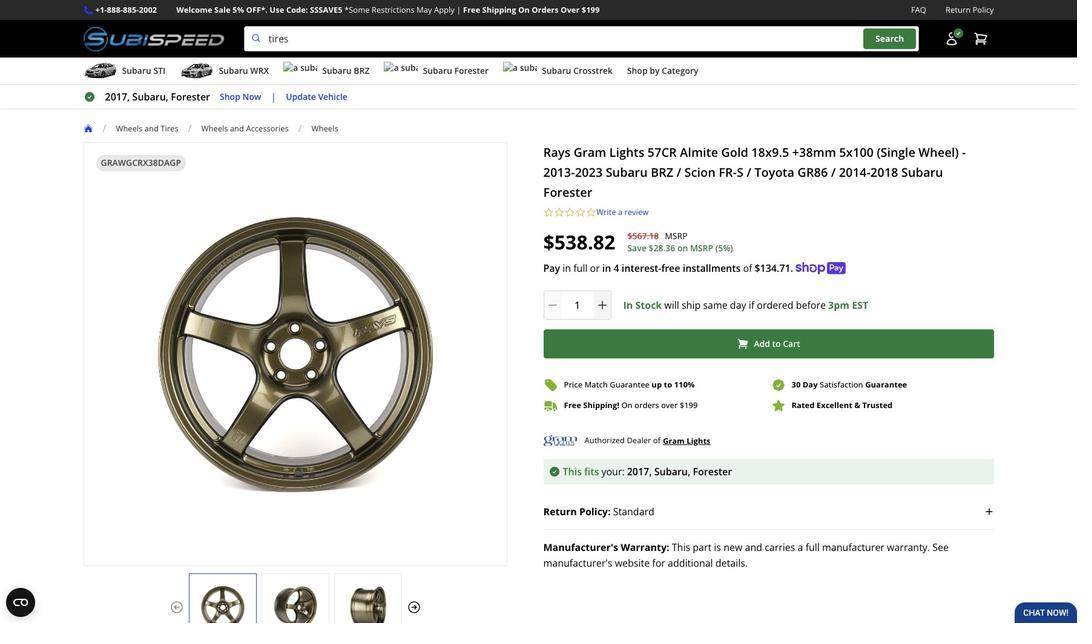 Task type: vqa. For each thing, say whether or not it's contained in the screenshot.
second Tomei
no



Task type: describe. For each thing, give the bounding box(es) containing it.
go to right image image
[[407, 600, 421, 615]]

orders
[[532, 4, 559, 15]]

4
[[614, 261, 619, 275]]

wheel)
[[919, 144, 959, 161]]

*some restrictions may apply | free shipping on orders over $199
[[345, 4, 600, 15]]

lights inside authorized dealer of gram lights
[[687, 435, 711, 446]]

wheels for wheels and tires
[[116, 123, 143, 134]]

welcome
[[176, 4, 212, 15]]

add to cart
[[754, 338, 801, 349]]

885-
[[123, 4, 139, 15]]

fr-
[[719, 164, 737, 181]]

pay
[[544, 261, 560, 275]]

1 vertical spatial $199
[[680, 400, 698, 411]]

gram lights link
[[663, 434, 711, 447]]

return for return policy
[[946, 4, 971, 15]]

in stock will ship same day if ordered before 3pm est
[[624, 298, 869, 312]]

by
[[650, 65, 660, 76]]

1 vertical spatial to
[[664, 379, 672, 390]]

a subaru wrx thumbnail image image
[[180, 62, 214, 80]]

rated excellent & trusted
[[792, 400, 893, 411]]

this for part
[[672, 541, 690, 554]]

faq
[[911, 4, 927, 15]]

-
[[962, 144, 966, 161]]

code:
[[286, 4, 308, 15]]

(single
[[877, 144, 916, 161]]

ordered
[[757, 298, 794, 312]]

rated
[[792, 400, 815, 411]]

wheels for wheels and accessories
[[201, 123, 228, 134]]

0 horizontal spatial on
[[518, 4, 530, 15]]

5%
[[233, 4, 244, 15]]

add to cart button
[[544, 329, 994, 358]]

interest-
[[622, 261, 662, 275]]

is
[[714, 541, 721, 554]]

wheels link down update vehicle button
[[312, 123, 338, 134]]

standard
[[613, 505, 655, 518]]

2013-
[[544, 164, 575, 181]]

1 horizontal spatial |
[[457, 4, 461, 15]]

a subaru crosstrek thumbnail image image
[[503, 62, 537, 80]]

stock
[[636, 298, 662, 312]]

manufacturer's
[[544, 541, 618, 554]]

subaru for subaru forester
[[423, 65, 452, 76]]

subaru crosstrek
[[542, 65, 613, 76]]

crosstrek
[[574, 65, 613, 76]]

if
[[749, 298, 755, 312]]

on
[[678, 242, 688, 254]]

0 vertical spatial subaru,
[[132, 90, 169, 104]]

rays gram lights 57cr almite gold 18x9.5 +38mm 5x100 (single wheel) - 2013-2023 subaru brz / scion fr-s / toyota gr86 / 2014-2018 subaru forester
[[544, 144, 966, 201]]

0 horizontal spatial |
[[271, 90, 276, 104]]

authorized dealer of gram lights
[[585, 435, 711, 446]]

1 horizontal spatial free
[[564, 400, 581, 411]]

this fits your: 2017, subaru, forester
[[563, 465, 732, 478]]

subispeed logo image
[[83, 26, 224, 52]]

forester down a subaru wrx thumbnail image
[[171, 90, 210, 104]]

website
[[615, 556, 650, 570]]

wheels link down vehicle
[[312, 123, 348, 134]]

may
[[417, 4, 432, 15]]

subaru forester
[[423, 65, 489, 76]]

gr86
[[798, 164, 828, 181]]

subaru right 2023
[[606, 164, 648, 181]]

off*.
[[246, 4, 268, 15]]

1 vertical spatial subaru,
[[655, 465, 691, 478]]

review
[[625, 207, 649, 218]]

restrictions
[[372, 4, 415, 15]]

return policy
[[946, 4, 994, 15]]

subaru down wheel)
[[902, 164, 943, 181]]

rays
[[544, 144, 571, 161]]

a subaru sti thumbnail image image
[[83, 62, 117, 80]]

return for return policy: standard
[[544, 505, 577, 518]]

1 guarantee from the left
[[610, 379, 650, 390]]

and for accessories
[[230, 123, 244, 134]]

+1-888-885-2002 link
[[95, 4, 157, 16]]

/ right s
[[747, 164, 752, 181]]

manufacturer's
[[544, 556, 613, 570]]

shop pay image
[[796, 262, 846, 274]]

$134.71
[[755, 261, 791, 275]]

dealer
[[627, 435, 651, 446]]

in
[[624, 298, 633, 312]]

subaru sti button
[[83, 60, 166, 84]]

2 guarantee from the left
[[866, 379, 907, 390]]

subaru brz
[[322, 65, 370, 76]]

and inside this part is new and carries a full manufacturer warranty. see manufacturer's website for additional details.
[[745, 541, 762, 554]]

0 horizontal spatial msrp
[[665, 230, 688, 242]]

accessories
[[246, 123, 289, 134]]

and for tires
[[145, 123, 159, 134]]

/ left scion
[[677, 164, 682, 181]]

shipping!
[[583, 400, 620, 411]]

warranty.
[[887, 541, 930, 554]]

2014-
[[839, 164, 871, 181]]

/ right tires at top left
[[188, 122, 192, 135]]

trusted
[[863, 400, 893, 411]]

2 empty star image from the left
[[565, 207, 575, 218]]

ship
[[682, 298, 701, 312]]

$567.18
[[628, 230, 659, 242]]

satisfaction
[[820, 379, 863, 390]]

subaru wrx
[[219, 65, 269, 76]]

0 vertical spatial full
[[574, 261, 588, 275]]

4 empty star image from the left
[[586, 207, 597, 218]]

grawgcrx38dagp
[[101, 157, 181, 168]]

1 horizontal spatial 2017,
[[627, 465, 652, 478]]

details.
[[716, 556, 748, 570]]

write a review
[[597, 207, 649, 218]]

search button
[[864, 29, 916, 49]]

update vehicle button
[[286, 90, 348, 104]]

search
[[876, 33, 904, 44]]

apply
[[434, 4, 455, 15]]

2018
[[871, 164, 899, 181]]

to inside button
[[773, 338, 781, 349]]

wheels and accessories link down now
[[201, 123, 298, 134]]

subaru forester button
[[384, 60, 489, 84]]

save
[[628, 242, 647, 254]]

empty star image
[[554, 207, 565, 218]]

.
[[791, 261, 793, 275]]

2002
[[139, 4, 157, 15]]



Task type: locate. For each thing, give the bounding box(es) containing it.
gram inside rays gram lights 57cr almite gold 18x9.5 +38mm 5x100 (single wheel) - 2013-2023 subaru brz / scion fr-s / toyota gr86 / 2014-2018 subaru forester
[[574, 144, 606, 161]]

free down price
[[564, 400, 581, 411]]

a inside this part is new and carries a full manufacturer warranty. see manufacturer's website for additional details.
[[798, 541, 803, 554]]

1 horizontal spatial of
[[743, 261, 752, 275]]

cart
[[783, 338, 801, 349]]

msrp right 'on'
[[690, 242, 714, 254]]

0 vertical spatial on
[[518, 4, 530, 15]]

0 vertical spatial $199
[[582, 4, 600, 15]]

empty star image
[[544, 207, 554, 218], [565, 207, 575, 218], [575, 207, 586, 218], [586, 207, 597, 218]]

guarantee up free shipping! on orders over $199
[[610, 379, 650, 390]]

+38mm
[[792, 144, 836, 161]]

authorized
[[585, 435, 625, 446]]

subaru left wrx
[[219, 65, 248, 76]]

0 vertical spatial brz
[[354, 65, 370, 76]]

1 vertical spatial return
[[544, 505, 577, 518]]

1 horizontal spatial brz
[[651, 164, 674, 181]]

or
[[590, 261, 600, 275]]

button image
[[945, 32, 959, 46]]

2017, subaru, forester
[[105, 90, 210, 104]]

a subaru brz thumbnail image image
[[284, 62, 318, 80]]

shop now
[[220, 91, 261, 102]]

1 vertical spatial of
[[653, 435, 661, 446]]

free right apply
[[463, 4, 480, 15]]

faq link
[[911, 4, 927, 16]]

forester inside subaru forester dropdown button
[[455, 65, 489, 76]]

subaru wrx button
[[180, 60, 269, 84]]

full left or
[[574, 261, 588, 275]]

wheels and accessories
[[201, 123, 289, 134]]

and right new
[[745, 541, 762, 554]]

subaru for subaru brz
[[322, 65, 352, 76]]

forester down 2013-
[[544, 184, 593, 201]]

subaru, down gram lights link
[[655, 465, 691, 478]]

subaru right a subaru forester thumbnail image
[[423, 65, 452, 76]]

0 horizontal spatial lights
[[610, 144, 645, 161]]

1 vertical spatial full
[[806, 541, 820, 554]]

home image
[[83, 124, 93, 133]]

increment image
[[596, 299, 608, 311]]

0 horizontal spatial and
[[145, 123, 159, 134]]

1 vertical spatial |
[[271, 90, 276, 104]]

gram inside authorized dealer of gram lights
[[663, 435, 685, 446]]

update
[[286, 91, 316, 102]]

3 wheels from the left
[[312, 123, 338, 134]]

0 horizontal spatial of
[[653, 435, 661, 446]]

msrp up 'on'
[[665, 230, 688, 242]]

1 horizontal spatial guarantee
[[866, 379, 907, 390]]

price
[[564, 379, 583, 390]]

a right write
[[618, 207, 623, 218]]

and left tires at top left
[[145, 123, 159, 134]]

0 vertical spatial lights
[[610, 144, 645, 161]]

shop now link
[[220, 90, 261, 104]]

0 horizontal spatial full
[[574, 261, 588, 275]]

shop
[[627, 65, 648, 76], [220, 91, 240, 102]]

scion
[[685, 164, 716, 181]]

of left $134.71
[[743, 261, 752, 275]]

2 horizontal spatial grawgcrx38dagp rays gram lights 57cr almite gold 18x9.5 +38 - 2013+ fr-s / brz / 86 / 2014+ forester, image
[[335, 586, 401, 623]]

return policy: standard
[[544, 505, 655, 518]]

wheels and tires link
[[116, 123, 188, 134], [116, 123, 178, 134]]

wheels
[[116, 123, 143, 134], [201, 123, 228, 134], [312, 123, 338, 134]]

subaru up vehicle
[[322, 65, 352, 76]]

2017, down subaru sti dropdown button
[[105, 90, 130, 104]]

use
[[270, 4, 284, 15]]

forester inside rays gram lights 57cr almite gold 18x9.5 +38mm 5x100 (single wheel) - 2013-2023 subaru brz / scion fr-s / toyota gr86 / 2014-2018 subaru forester
[[544, 184, 593, 201]]

0 horizontal spatial in
[[563, 261, 571, 275]]

1 horizontal spatial gram
[[663, 435, 685, 446]]

brz inside dropdown button
[[354, 65, 370, 76]]

0 horizontal spatial brz
[[354, 65, 370, 76]]

shop for shop now
[[220, 91, 240, 102]]

manufacturer
[[822, 541, 885, 554]]

0 horizontal spatial subaru,
[[132, 90, 169, 104]]

0 horizontal spatial a
[[618, 207, 623, 218]]

update vehicle
[[286, 91, 348, 102]]

/ right gr86
[[831, 164, 836, 181]]

1 vertical spatial shop
[[220, 91, 240, 102]]

free
[[662, 261, 680, 275]]

gram right dealer
[[663, 435, 685, 446]]

in left "4"
[[602, 261, 611, 275]]

110%
[[674, 379, 695, 390]]

shipping
[[482, 4, 516, 15]]

2 horizontal spatial wheels
[[312, 123, 338, 134]]

a subaru forester thumbnail image image
[[384, 62, 418, 80]]

up
[[652, 379, 662, 390]]

1 grawgcrx38dagp rays gram lights 57cr almite gold 18x9.5 +38 - 2013+ fr-s / brz / 86 / 2014+ forester, image from the left
[[189, 586, 256, 623]]

0 vertical spatial this
[[563, 465, 582, 478]]

full
[[574, 261, 588, 275], [806, 541, 820, 554]]

2 grawgcrx38dagp rays gram lights 57cr almite gold 18x9.5 +38 - 2013+ fr-s / brz / 86 / 2014+ forester, image from the left
[[262, 586, 329, 623]]

0 vertical spatial 2017,
[[105, 90, 130, 104]]

forester left 'a subaru crosstrek thumbnail image'
[[455, 65, 489, 76]]

1 horizontal spatial wheels
[[201, 123, 228, 134]]

1 vertical spatial brz
[[651, 164, 674, 181]]

2 in from the left
[[602, 261, 611, 275]]

57cr
[[648, 144, 677, 161]]

of right dealer
[[653, 435, 661, 446]]

5x100
[[840, 144, 874, 161]]

0 horizontal spatial return
[[544, 505, 577, 518]]

this left fits
[[563, 465, 582, 478]]

free
[[463, 4, 480, 15], [564, 400, 581, 411]]

$199 right "over"
[[680, 400, 698, 411]]

lights left 57cr at the top
[[610, 144, 645, 161]]

1 horizontal spatial lights
[[687, 435, 711, 446]]

2 horizontal spatial and
[[745, 541, 762, 554]]

full right carries in the bottom of the page
[[806, 541, 820, 554]]

subaru, down subaru sti
[[132, 90, 169, 104]]

1 vertical spatial gram
[[663, 435, 685, 446]]

for
[[652, 556, 666, 570]]

return inside 'return policy' link
[[946, 4, 971, 15]]

1 horizontal spatial in
[[602, 261, 611, 275]]

lights down 110% on the bottom right
[[687, 435, 711, 446]]

wheels and accessories link
[[201, 123, 298, 134], [201, 123, 289, 134]]

shop left now
[[220, 91, 240, 102]]

0 horizontal spatial free
[[463, 4, 480, 15]]

see
[[933, 541, 949, 554]]

3 grawgcrx38dagp rays gram lights 57cr almite gold 18x9.5 +38 - 2013+ fr-s / brz / 86 / 2014+ forester, image from the left
[[335, 586, 401, 623]]

write
[[597, 207, 616, 218]]

shop by category
[[627, 65, 699, 76]]

$199 right over on the top right
[[582, 4, 600, 15]]

lights
[[610, 144, 645, 161], [687, 435, 711, 446]]

shop for shop by category
[[627, 65, 648, 76]]

wheels and accessories link down shop now link
[[201, 123, 289, 134]]

to right up
[[664, 379, 672, 390]]

wheels down update vehicle button
[[312, 123, 338, 134]]

1 in from the left
[[563, 261, 571, 275]]

None number field
[[544, 290, 611, 320]]

lights inside rays gram lights 57cr almite gold 18x9.5 +38mm 5x100 (single wheel) - 2013-2023 subaru brz / scion fr-s / toyota gr86 / 2014-2018 subaru forester
[[610, 144, 645, 161]]

1 horizontal spatial msrp
[[690, 242, 714, 254]]

this inside this part is new and carries a full manufacturer warranty. see manufacturer's website for additional details.
[[672, 541, 690, 554]]

search input field
[[244, 26, 919, 52]]

guarantee
[[610, 379, 650, 390], [866, 379, 907, 390]]

s
[[737, 164, 744, 181]]

| right apply
[[457, 4, 461, 15]]

return left policy:
[[544, 505, 577, 518]]

1 horizontal spatial shop
[[627, 65, 648, 76]]

shop inside dropdown button
[[627, 65, 648, 76]]

1 horizontal spatial a
[[798, 541, 803, 554]]

over
[[561, 4, 580, 15]]

2017,
[[105, 90, 130, 104], [627, 465, 652, 478]]

policy:
[[580, 505, 611, 518]]

subaru for subaru sti
[[122, 65, 151, 76]]

shop left by
[[627, 65, 648, 76]]

1 horizontal spatial return
[[946, 4, 971, 15]]

over
[[661, 400, 678, 411]]

1 empty star image from the left
[[544, 207, 554, 218]]

/
[[103, 122, 106, 135], [188, 122, 192, 135], [298, 122, 302, 135], [677, 164, 682, 181], [747, 164, 752, 181], [831, 164, 836, 181]]

gram up 2023
[[574, 144, 606, 161]]

$199
[[582, 4, 600, 15], [680, 400, 698, 411]]

brz inside rays gram lights 57cr almite gold 18x9.5 +38mm 5x100 (single wheel) - 2013-2023 subaru brz / scion fr-s / toyota gr86 / 2014-2018 subaru forester
[[651, 164, 674, 181]]

0 vertical spatial free
[[463, 4, 480, 15]]

wheels up grawgcrx38dagp
[[116, 123, 143, 134]]

gram lights image
[[544, 432, 577, 449]]

0 horizontal spatial shop
[[220, 91, 240, 102]]

1 horizontal spatial $199
[[680, 400, 698, 411]]

this part is new and carries a full manufacturer warranty. see manufacturer's website for additional details.
[[544, 541, 949, 570]]

day
[[803, 379, 818, 390]]

sale
[[214, 4, 231, 15]]

30
[[792, 379, 801, 390]]

before
[[796, 298, 826, 312]]

subaru left sti
[[122, 65, 151, 76]]

*some
[[345, 4, 370, 15]]

to right add
[[773, 338, 781, 349]]

subaru inside 'dropdown button'
[[542, 65, 571, 76]]

2017, right your:
[[627, 465, 652, 478]]

brz down 57cr at the top
[[651, 164, 674, 181]]

of inside authorized dealer of gram lights
[[653, 435, 661, 446]]

subaru for subaru crosstrek
[[542, 65, 571, 76]]

3 empty star image from the left
[[575, 207, 586, 218]]

grawgcrx38dagp rays gram lights 57cr almite gold 18x9.5 +38 - 2013+ fr-s / brz / 86 / 2014+ forester, image
[[189, 586, 256, 623], [262, 586, 329, 623], [335, 586, 401, 623]]

1 horizontal spatial full
[[806, 541, 820, 554]]

1 horizontal spatial this
[[672, 541, 690, 554]]

1 vertical spatial on
[[622, 400, 633, 411]]

part
[[693, 541, 712, 554]]

subaru brz button
[[284, 60, 370, 84]]

return left policy
[[946, 4, 971, 15]]

1 wheels from the left
[[116, 123, 143, 134]]

1 vertical spatial this
[[672, 541, 690, 554]]

1 horizontal spatial and
[[230, 123, 244, 134]]

write a review link
[[597, 207, 649, 218]]

wheels down shop now link
[[201, 123, 228, 134]]

a right carries in the bottom of the page
[[798, 541, 803, 554]]

1 horizontal spatial on
[[622, 400, 633, 411]]

open widget image
[[6, 588, 35, 617]]

subaru left crosstrek
[[542, 65, 571, 76]]

forester
[[455, 65, 489, 76], [171, 90, 210, 104], [544, 184, 593, 201], [693, 465, 732, 478]]

0 horizontal spatial this
[[563, 465, 582, 478]]

0 vertical spatial a
[[618, 207, 623, 218]]

/ down update
[[298, 122, 302, 135]]

full inside this part is new and carries a full manufacturer warranty. see manufacturer's website for additional details.
[[806, 541, 820, 554]]

0 vertical spatial gram
[[574, 144, 606, 161]]

1 horizontal spatial grawgcrx38dagp rays gram lights 57cr almite gold 18x9.5 +38 - 2013+ fr-s / brz / 86 / 2014+ forester, image
[[262, 586, 329, 623]]

0 vertical spatial shop
[[627, 65, 648, 76]]

1 vertical spatial a
[[798, 541, 803, 554]]

0 horizontal spatial 2017,
[[105, 90, 130, 104]]

1 vertical spatial free
[[564, 400, 581, 411]]

0 horizontal spatial grawgcrx38dagp rays gram lights 57cr almite gold 18x9.5 +38 - 2013+ fr-s / brz / 86 / 2014+ forester, image
[[189, 586, 256, 623]]

guarantee up trusted
[[866, 379, 907, 390]]

0 horizontal spatial $199
[[582, 4, 600, 15]]

msrp
[[665, 230, 688, 242], [690, 242, 714, 254]]

brz left a subaru forester thumbnail image
[[354, 65, 370, 76]]

0 vertical spatial of
[[743, 261, 752, 275]]

price match guarantee up to 110%
[[564, 379, 695, 390]]

and left accessories
[[230, 123, 244, 134]]

forester down gram lights link
[[693, 465, 732, 478]]

1 horizontal spatial subaru,
[[655, 465, 691, 478]]

wheels link
[[312, 123, 348, 134], [312, 123, 338, 134]]

pay in full or in 4 interest-free installments of $134.71 .
[[544, 261, 793, 275]]

0 vertical spatial to
[[773, 338, 781, 349]]

subaru for subaru wrx
[[219, 65, 248, 76]]

1 horizontal spatial to
[[773, 338, 781, 349]]

+1-888-885-2002
[[95, 4, 157, 15]]

0 horizontal spatial gram
[[574, 144, 606, 161]]

0 horizontal spatial wheels
[[116, 123, 143, 134]]

policy
[[973, 4, 994, 15]]

&
[[855, 400, 861, 411]]

/ right home image on the left top of page
[[103, 122, 106, 135]]

decrement image
[[547, 299, 559, 311]]

this up additional
[[672, 541, 690, 554]]

new
[[724, 541, 743, 554]]

0 horizontal spatial guarantee
[[610, 379, 650, 390]]

day
[[730, 298, 746, 312]]

0 vertical spatial |
[[457, 4, 461, 15]]

2 wheels from the left
[[201, 123, 228, 134]]

1 vertical spatial 2017,
[[627, 465, 652, 478]]

$28.36
[[649, 242, 675, 254]]

toyota
[[755, 164, 795, 181]]

subaru sti
[[122, 65, 166, 76]]

| right now
[[271, 90, 276, 104]]

0 horizontal spatial to
[[664, 379, 672, 390]]

this for fits
[[563, 465, 582, 478]]

1 vertical spatial lights
[[687, 435, 711, 446]]

manufacturer's warranty:
[[544, 541, 670, 554]]

in right the pay
[[563, 261, 571, 275]]

sssave5
[[310, 4, 343, 15]]

almite
[[680, 144, 718, 161]]

3pm
[[829, 298, 850, 312]]

30 day satisfaction guarantee
[[792, 379, 907, 390]]

0 vertical spatial return
[[946, 4, 971, 15]]

(5%)
[[716, 242, 733, 254]]



